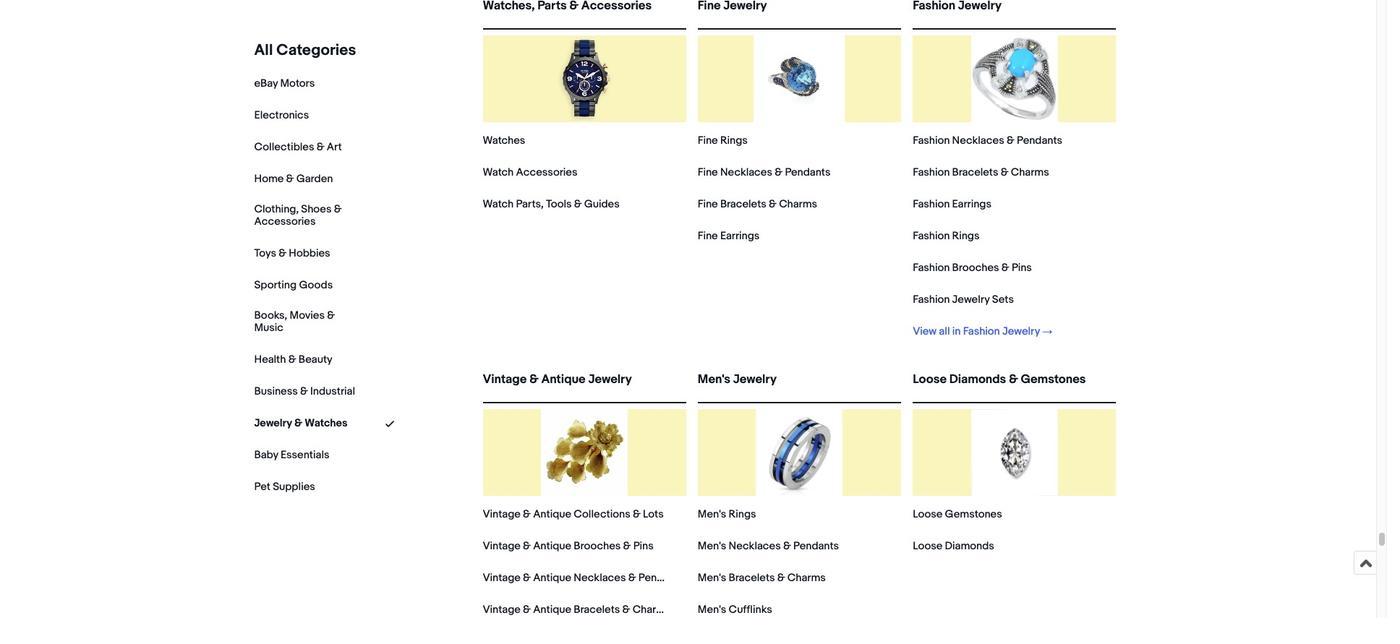 Task type: locate. For each thing, give the bounding box(es) containing it.
vintage
[[483, 373, 527, 387], [483, 508, 521, 522], [483, 540, 521, 554], [483, 572, 521, 585], [483, 603, 521, 617]]

vintage & antique collections & lots link
[[483, 508, 664, 522]]

2 fine from the top
[[698, 166, 718, 179]]

fashion bracelets & charms link
[[913, 166, 1050, 179]]

4 men's from the top
[[698, 572, 727, 585]]

watches down industrial
[[305, 416, 348, 430]]

fashion down fashion earrings link
[[913, 229, 950, 243]]

goods
[[299, 278, 333, 292]]

all
[[939, 325, 950, 339]]

accessories up watch parts, tools & guides
[[516, 166, 578, 179]]

sporting goods link
[[254, 278, 333, 292]]

4 vintage from the top
[[483, 572, 521, 585]]

4 fine from the top
[[698, 229, 718, 243]]

rings up men's necklaces & pendants
[[729, 508, 757, 522]]

diamonds for loose diamonds & gemstones
[[950, 373, 1007, 387]]

diamonds
[[950, 373, 1007, 387], [945, 540, 995, 554]]

categories
[[277, 41, 356, 60]]

1 loose from the top
[[913, 373, 947, 387]]

loose for loose diamonds & gemstones
[[913, 373, 947, 387]]

ebay
[[254, 77, 278, 90]]

fine bracelets & charms link
[[698, 198, 818, 211]]

baby essentials
[[254, 448, 330, 462]]

1 horizontal spatial gemstones
[[1021, 373, 1086, 387]]

0 horizontal spatial accessories
[[254, 215, 316, 229]]

gemstones
[[1021, 373, 1086, 387], [945, 508, 1003, 522]]

earrings down fashion bracelets & charms
[[953, 198, 992, 211]]

1 vertical spatial loose
[[913, 508, 943, 522]]

pendants up men's bracelets & charms
[[794, 540, 839, 554]]

bracelets for men's
[[729, 572, 775, 585]]

necklaces for fashion
[[953, 134, 1005, 148]]

men's for men's necklaces & pendants
[[698, 540, 727, 554]]

fashion for fashion earrings
[[913, 198, 950, 211]]

pins up the sets
[[1012, 261, 1032, 275]]

loose up 'loose diamonds' 'link'
[[913, 508, 943, 522]]

charms
[[1011, 166, 1050, 179], [779, 198, 818, 211], [788, 572, 826, 585], [633, 603, 671, 617]]

fashion bracelets & charms
[[913, 166, 1050, 179]]

0 horizontal spatial pins
[[634, 540, 654, 554]]

1 vertical spatial watch
[[483, 198, 514, 211]]

brooches up fashion jewelry sets
[[953, 261, 1000, 275]]

2 watch from the top
[[483, 198, 514, 211]]

fashion jewelry sets
[[913, 293, 1014, 307]]

1 vertical spatial accessories
[[254, 215, 316, 229]]

fine up 'fine earrings' link
[[698, 198, 718, 211]]

loose for loose diamonds
[[913, 540, 943, 554]]

pins down the lots
[[634, 540, 654, 554]]

vintage & antique necklaces & pendants
[[483, 572, 684, 585]]

vintage for vintage & antique brooches & pins
[[483, 540, 521, 554]]

fine for fine bracelets & charms
[[698, 198, 718, 211]]

loose gemstones link
[[913, 508, 1003, 522]]

beauty
[[299, 353, 333, 367]]

watch for watch accessories
[[483, 166, 514, 179]]

rings up fashion brooches & pins link
[[953, 229, 980, 243]]

vintage & antique collections & lots
[[483, 508, 664, 522]]

2 vertical spatial rings
[[729, 508, 757, 522]]

men's jewelry image
[[757, 410, 843, 496]]

vintage & antique bracelets & charms
[[483, 603, 671, 617]]

earrings down fine bracelets & charms link
[[721, 229, 760, 243]]

fine up fine necklaces & pendants
[[698, 134, 718, 148]]

1 horizontal spatial earrings
[[953, 198, 992, 211]]

guides
[[585, 198, 620, 211]]

fashion right in
[[964, 325, 1001, 339]]

vintage & antique jewelry image
[[541, 410, 628, 496]]

watches
[[483, 134, 526, 148], [305, 416, 348, 430]]

bracelets
[[953, 166, 999, 179], [721, 198, 767, 211], [729, 572, 775, 585], [574, 603, 620, 617]]

vintage for vintage & antique collections & lots
[[483, 508, 521, 522]]

0 vertical spatial gemstones
[[1021, 373, 1086, 387]]

fine earrings link
[[698, 229, 760, 243]]

health
[[254, 353, 286, 367]]

3 vintage from the top
[[483, 540, 521, 554]]

parts,
[[516, 198, 544, 211]]

books,
[[254, 309, 287, 323]]

necklaces up the fine bracelets & charms
[[721, 166, 773, 179]]

pendants
[[1017, 134, 1063, 148], [785, 166, 831, 179], [794, 540, 839, 554], [639, 572, 684, 585]]

2 vertical spatial loose
[[913, 540, 943, 554]]

rings
[[721, 134, 748, 148], [953, 229, 980, 243], [729, 508, 757, 522]]

0 horizontal spatial gemstones
[[945, 508, 1003, 522]]

antique for jewelry
[[542, 373, 586, 387]]

0 vertical spatial watch
[[483, 166, 514, 179]]

cufflinks
[[729, 603, 773, 617]]

1 vertical spatial brooches
[[574, 540, 621, 554]]

essentials
[[281, 448, 330, 462]]

business
[[254, 385, 298, 398]]

loose down the loose gemstones link
[[913, 540, 943, 554]]

1 fine from the top
[[698, 134, 718, 148]]

fashion for fashion rings
[[913, 229, 950, 243]]

5 vintage from the top
[[483, 603, 521, 617]]

brooches down collections at the bottom
[[574, 540, 621, 554]]

fashion up fashion bracelets & charms
[[913, 134, 950, 148]]

fashion for fashion bracelets & charms
[[913, 166, 950, 179]]

bracelets for fashion
[[953, 166, 999, 179]]

loose down the 'view'
[[913, 373, 947, 387]]

accessories
[[516, 166, 578, 179], [254, 215, 316, 229]]

men's cufflinks
[[698, 603, 773, 617]]

3 loose from the top
[[913, 540, 943, 554]]

watch parts, tools & guides link
[[483, 198, 620, 211]]

0 vertical spatial diamonds
[[950, 373, 1007, 387]]

toys & hobbies
[[254, 247, 330, 260]]

fashion earrings link
[[913, 198, 992, 211]]

0 vertical spatial rings
[[721, 134, 748, 148]]

2 vintage from the top
[[483, 508, 521, 522]]

1 horizontal spatial pins
[[1012, 261, 1032, 275]]

antique for necklaces
[[533, 572, 572, 585]]

fashion up fashion earrings
[[913, 166, 950, 179]]

men's
[[698, 373, 731, 387], [698, 508, 727, 522], [698, 540, 727, 554], [698, 572, 727, 585], [698, 603, 727, 617]]

antique for bracelets
[[533, 603, 572, 617]]

antique
[[542, 373, 586, 387], [533, 508, 572, 522], [533, 540, 572, 554], [533, 572, 572, 585], [533, 603, 572, 617]]

pet supplies
[[254, 480, 315, 494]]

fashion brooches & pins
[[913, 261, 1032, 275]]

1 vertical spatial diamonds
[[945, 540, 995, 554]]

1 horizontal spatial accessories
[[516, 166, 578, 179]]

pendants for fashion necklaces & pendants
[[1017, 134, 1063, 148]]

2 loose from the top
[[913, 508, 943, 522]]

fine necklaces & pendants
[[698, 166, 831, 179]]

motors
[[280, 77, 315, 90]]

bracelets up fine earrings
[[721, 198, 767, 211]]

0 horizontal spatial watches
[[305, 416, 348, 430]]

electronics
[[254, 109, 309, 122]]

loose diamonds & gemstones
[[913, 373, 1086, 387]]

in
[[953, 325, 961, 339]]

fine down fine rings
[[698, 166, 718, 179]]

1 vertical spatial pins
[[634, 540, 654, 554]]

earrings
[[953, 198, 992, 211], [721, 229, 760, 243]]

necklaces up fashion bracelets & charms
[[953, 134, 1005, 148]]

fashion up fashion rings link
[[913, 198, 950, 211]]

necklaces
[[953, 134, 1005, 148], [721, 166, 773, 179], [729, 540, 781, 554], [574, 572, 626, 585]]

1 horizontal spatial brooches
[[953, 261, 1000, 275]]

&
[[1007, 134, 1015, 148], [317, 140, 325, 154], [775, 166, 783, 179], [1001, 166, 1009, 179], [286, 172, 294, 186], [574, 198, 582, 211], [769, 198, 777, 211], [334, 203, 342, 216], [279, 247, 287, 260], [1002, 261, 1010, 275], [327, 309, 335, 323], [289, 353, 296, 367], [530, 373, 539, 387], [1009, 373, 1019, 387], [300, 385, 308, 398], [294, 416, 303, 430], [523, 508, 531, 522], [633, 508, 641, 522], [523, 540, 531, 554], [623, 540, 631, 554], [784, 540, 791, 554], [523, 572, 531, 585], [629, 572, 636, 585], [778, 572, 786, 585], [523, 603, 531, 617], [623, 603, 631, 617]]

bracelets down fashion necklaces & pendants "link"
[[953, 166, 999, 179]]

necklaces for men's
[[729, 540, 781, 554]]

fine
[[698, 134, 718, 148], [698, 166, 718, 179], [698, 198, 718, 211], [698, 229, 718, 243]]

1 vertical spatial earrings
[[721, 229, 760, 243]]

watch for watch parts, tools & guides
[[483, 198, 514, 211]]

fashion up the 'view'
[[913, 293, 950, 307]]

bracelets up cufflinks
[[729, 572, 775, 585]]

sets
[[993, 293, 1014, 307]]

1 men's from the top
[[698, 373, 731, 387]]

health & beauty
[[254, 353, 333, 367]]

1 vertical spatial rings
[[953, 229, 980, 243]]

movies
[[290, 309, 325, 323]]

accessories inside clothing, shoes & accessories
[[254, 215, 316, 229]]

0 vertical spatial pins
[[1012, 261, 1032, 275]]

rings up 'fine necklaces & pendants' link
[[721, 134, 748, 148]]

watch accessories
[[483, 166, 578, 179]]

rings for fashion rings
[[953, 229, 980, 243]]

vintage for vintage & antique jewelry
[[483, 373, 527, 387]]

0 vertical spatial loose
[[913, 373, 947, 387]]

diamonds down the loose gemstones link
[[945, 540, 995, 554]]

loose diamonds & gemstones image
[[972, 410, 1058, 496]]

diamonds for loose diamonds
[[945, 540, 995, 554]]

books, movies & music
[[254, 309, 335, 335]]

0 horizontal spatial earrings
[[721, 229, 760, 243]]

jewelry
[[953, 293, 990, 307], [1003, 325, 1041, 339], [589, 373, 632, 387], [733, 373, 777, 387], [254, 416, 292, 430]]

pendants up fashion bracelets & charms
[[1017, 134, 1063, 148]]

shoes
[[301, 203, 332, 216]]

business & industrial link
[[254, 385, 355, 398]]

pendants up the fine bracelets & charms
[[785, 166, 831, 179]]

fashion for fashion necklaces & pendants
[[913, 134, 950, 148]]

fine necklaces & pendants link
[[698, 166, 831, 179]]

pet
[[254, 480, 271, 494]]

necklaces up men's bracelets & charms "link"
[[729, 540, 781, 554]]

& inside clothing, shoes & accessories
[[334, 203, 342, 216]]

fashion
[[913, 134, 950, 148], [913, 166, 950, 179], [913, 198, 950, 211], [913, 229, 950, 243], [913, 261, 950, 275], [913, 293, 950, 307], [964, 325, 1001, 339]]

3 men's from the top
[[698, 540, 727, 554]]

loose inside loose diamonds & gemstones link
[[913, 373, 947, 387]]

art
[[327, 140, 342, 154]]

2 men's from the top
[[698, 508, 727, 522]]

watch left parts,
[[483, 198, 514, 211]]

fashion brooches & pins link
[[913, 261, 1032, 275]]

diamonds down view all in fashion jewelry
[[950, 373, 1007, 387]]

3 fine from the top
[[698, 198, 718, 211]]

accessories up toys & hobbies link
[[254, 215, 316, 229]]

0 vertical spatial watches
[[483, 134, 526, 148]]

antique for collections
[[533, 508, 572, 522]]

5 men's from the top
[[698, 603, 727, 617]]

1 vintage from the top
[[483, 373, 527, 387]]

home & garden link
[[254, 172, 333, 186]]

men's necklaces & pendants link
[[698, 540, 839, 554]]

pins
[[1012, 261, 1032, 275], [634, 540, 654, 554]]

fine earrings
[[698, 229, 760, 243]]

clothing, shoes & accessories
[[254, 203, 342, 229]]

0 vertical spatial earrings
[[953, 198, 992, 211]]

fine jewelry image
[[754, 35, 845, 122]]

watch down watches link
[[483, 166, 514, 179]]

books, movies & music link
[[254, 309, 356, 335]]

fashion down fashion rings
[[913, 261, 950, 275]]

brooches
[[953, 261, 1000, 275], [574, 540, 621, 554]]

fine for fine rings
[[698, 134, 718, 148]]

watches up watch accessories
[[483, 134, 526, 148]]

watch
[[483, 166, 514, 179], [483, 198, 514, 211]]

vintage for vintage & antique necklaces & pendants
[[483, 572, 521, 585]]

men's rings
[[698, 508, 757, 522]]

1 watch from the top
[[483, 166, 514, 179]]

collectibles & art link
[[254, 140, 342, 154]]

fine down the fine bracelets & charms
[[698, 229, 718, 243]]

loose gemstones
[[913, 508, 1003, 522]]

vintage & antique jewelry
[[483, 373, 632, 387]]



Task type: describe. For each thing, give the bounding box(es) containing it.
bracelets down vintage & antique necklaces & pendants link at the bottom of page
[[574, 603, 620, 617]]

fashion necklaces & pendants
[[913, 134, 1063, 148]]

vintage & antique brooches & pins link
[[483, 540, 654, 554]]

ebay motors
[[254, 77, 315, 90]]

sporting
[[254, 278, 297, 292]]

watch parts, tools & guides
[[483, 198, 620, 211]]

vintage & antique bracelets & charms link
[[483, 603, 671, 617]]

charms for fashion bracelets & charms
[[1011, 166, 1050, 179]]

tools
[[546, 198, 572, 211]]

1 vertical spatial watches
[[305, 416, 348, 430]]

men's jewelry link
[[698, 373, 902, 399]]

pendants down the lots
[[639, 572, 684, 585]]

charms for fine bracelets & charms
[[779, 198, 818, 211]]

0 vertical spatial accessories
[[516, 166, 578, 179]]

fashion jewelry image
[[972, 35, 1058, 122]]

view all in fashion jewelry link
[[913, 325, 1053, 339]]

loose diamonds & gemstones link
[[913, 373, 1117, 399]]

fine for fine necklaces & pendants
[[698, 166, 718, 179]]

pendants for fine necklaces & pendants
[[785, 166, 831, 179]]

watch accessories link
[[483, 166, 578, 179]]

rings for fine rings
[[721, 134, 748, 148]]

pendants for men's necklaces & pendants
[[794, 540, 839, 554]]

fashion jewelry sets link
[[913, 293, 1014, 307]]

baby
[[254, 448, 278, 462]]

0 horizontal spatial brooches
[[574, 540, 621, 554]]

collectibles & art
[[254, 140, 342, 154]]

necklaces up vintage & antique bracelets & charms 'link'
[[574, 572, 626, 585]]

men's bracelets & charms link
[[698, 572, 826, 585]]

charms for men's bracelets & charms
[[788, 572, 826, 585]]

toys
[[254, 247, 276, 260]]

fine rings
[[698, 134, 748, 148]]

1 horizontal spatial watches
[[483, 134, 526, 148]]

industrial
[[310, 385, 355, 398]]

men's necklaces & pendants
[[698, 540, 839, 554]]

1 vertical spatial gemstones
[[945, 508, 1003, 522]]

rings for men's rings
[[729, 508, 757, 522]]

men's for men's rings
[[698, 508, 727, 522]]

all
[[254, 41, 273, 60]]

supplies
[[273, 480, 315, 494]]

health & beauty link
[[254, 353, 333, 367]]

men's for men's jewelry
[[698, 373, 731, 387]]

clothing,
[[254, 203, 299, 216]]

fashion for fashion brooches & pins
[[913, 261, 950, 275]]

toys & hobbies link
[[254, 247, 330, 260]]

earrings for fashion earrings
[[953, 198, 992, 211]]

0 vertical spatial brooches
[[953, 261, 1000, 275]]

home
[[254, 172, 284, 186]]

men's bracelets & charms
[[698, 572, 826, 585]]

vintage & antique brooches & pins
[[483, 540, 654, 554]]

collections
[[574, 508, 631, 522]]

collectibles
[[254, 140, 314, 154]]

home & garden
[[254, 172, 333, 186]]

vintage & antique necklaces & pendants link
[[483, 572, 684, 585]]

men's rings link
[[698, 508, 757, 522]]

baby essentials link
[[254, 448, 330, 462]]

watches, parts & accessories image
[[541, 35, 628, 122]]

fine for fine earrings
[[698, 229, 718, 243]]

jewelry & watches link
[[254, 416, 348, 430]]

men's for men's cufflinks
[[698, 603, 727, 617]]

lots
[[643, 508, 664, 522]]

fashion rings link
[[913, 229, 980, 243]]

ebay motors link
[[254, 77, 315, 90]]

music
[[254, 321, 283, 335]]

view all in fashion jewelry
[[913, 325, 1041, 339]]

jewelry & watches
[[254, 416, 348, 430]]

necklaces for fine
[[721, 166, 773, 179]]

garden
[[296, 172, 333, 186]]

antique for brooches
[[533, 540, 572, 554]]

view
[[913, 325, 937, 339]]

fashion earrings
[[913, 198, 992, 211]]

vintage for vintage & antique bracelets & charms
[[483, 603, 521, 617]]

bracelets for fine
[[721, 198, 767, 211]]

loose for loose gemstones
[[913, 508, 943, 522]]

fashion for fashion jewelry sets
[[913, 293, 950, 307]]

fine rings link
[[698, 134, 748, 148]]

vintage & antique jewelry link
[[483, 373, 687, 399]]

men's for men's bracelets & charms
[[698, 572, 727, 585]]

clothing, shoes & accessories link
[[254, 203, 356, 229]]

men's jewelry
[[698, 373, 777, 387]]

earrings for fine earrings
[[721, 229, 760, 243]]

hobbies
[[289, 247, 330, 260]]

all categories
[[254, 41, 356, 60]]

loose diamonds link
[[913, 540, 995, 554]]

& inside the books, movies & music
[[327, 309, 335, 323]]

business & industrial
[[254, 385, 355, 398]]

sporting goods
[[254, 278, 333, 292]]

electronics link
[[254, 109, 309, 122]]

fashion rings
[[913, 229, 980, 243]]

fine bracelets & charms
[[698, 198, 818, 211]]



Task type: vqa. For each thing, say whether or not it's contained in the screenshot.
About for About us
no



